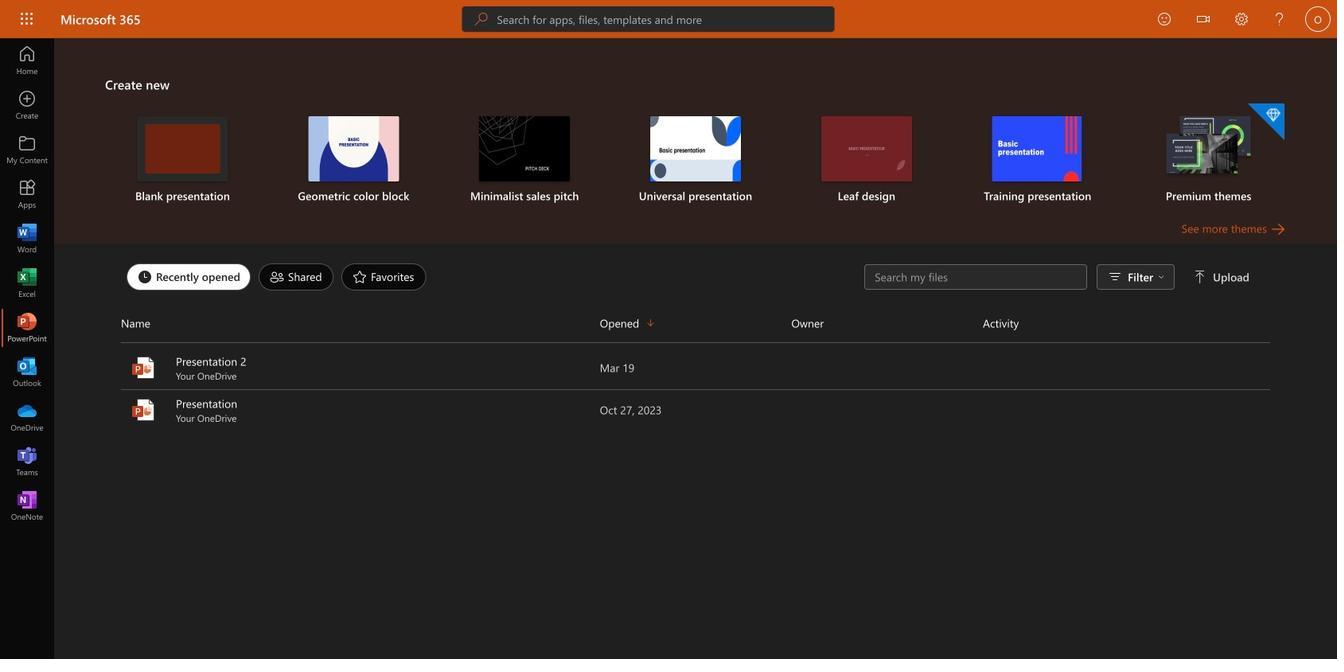 Task type: locate. For each thing, give the bounding box(es) containing it.
banner
[[0, 0, 1338, 41]]

minimalist sales pitch element
[[449, 116, 601, 204]]

name presentation 2 cell
[[121, 354, 600, 382]]

universal presentation element
[[620, 116, 772, 204]]

tab
[[123, 264, 255, 291], [255, 264, 338, 291], [338, 264, 430, 291]]

create image
[[19, 97, 35, 113]]

my content image
[[19, 142, 35, 158]]

onedrive image
[[19, 409, 35, 425]]

application
[[0, 38, 1338, 659]]

None search field
[[462, 6, 835, 32]]

excel image
[[19, 276, 35, 291]]

main content
[[54, 38, 1338, 432]]

1 tab from the left
[[123, 264, 255, 291]]

geometric color block image
[[308, 116, 399, 182]]

list
[[105, 102, 1287, 220]]

Search box. Suggestions appear as you type. search field
[[497, 6, 835, 32]]

powerpoint image inside 'name presentation' cell
[[131, 397, 156, 423]]

training presentation element
[[962, 116, 1114, 204]]

word image
[[19, 231, 35, 247]]

2 powerpoint image from the top
[[131, 397, 156, 423]]

navigation
[[0, 38, 54, 529]]

tab list
[[123, 260, 865, 295]]

powerpoint image
[[131, 355, 156, 381], [131, 397, 156, 423]]

1 powerpoint image from the top
[[131, 355, 156, 381]]

powerpoint image for 'name presentation' cell
[[131, 397, 156, 423]]

premium themes element
[[1133, 104, 1285, 204]]

recently opened element
[[127, 264, 251, 291]]

powerpoint image inside name presentation 2 cell
[[131, 355, 156, 381]]

row
[[121, 311, 1271, 343]]

3 tab from the left
[[338, 264, 430, 291]]

1 vertical spatial powerpoint image
[[131, 397, 156, 423]]

0 vertical spatial powerpoint image
[[131, 355, 156, 381]]



Task type: describe. For each thing, give the bounding box(es) containing it.
outlook image
[[19, 365, 35, 381]]

apps image
[[19, 186, 35, 202]]

onenote image
[[19, 498, 35, 514]]

shared element
[[259, 264, 334, 291]]

name presentation cell
[[121, 396, 600, 424]]

favorites element
[[342, 264, 426, 291]]

universal presentation image
[[651, 116, 741, 182]]

premium templates diamond image
[[1249, 104, 1285, 140]]

home image
[[19, 53, 35, 68]]

leaf design image
[[822, 116, 912, 182]]

leaf design element
[[791, 116, 943, 204]]

2 tab from the left
[[255, 264, 338, 291]]

Search my files text field
[[874, 269, 1079, 285]]

displaying 2 out of 11 files. status
[[865, 264, 1253, 290]]

powerpoint image
[[19, 320, 35, 336]]

premium themes image
[[1164, 116, 1255, 180]]

activity, column 4 of 4 column header
[[983, 311, 1271, 336]]

powerpoint image for name presentation 2 cell
[[131, 355, 156, 381]]

training presentation image
[[993, 116, 1084, 182]]

geometric color block element
[[278, 116, 430, 204]]

o image
[[1306, 6, 1331, 32]]

minimalist sales pitch image
[[480, 116, 570, 182]]

blank presentation element
[[107, 116, 259, 204]]

teams image
[[19, 454, 35, 470]]



Task type: vqa. For each thing, say whether or not it's contained in the screenshot.
O Image
yes



